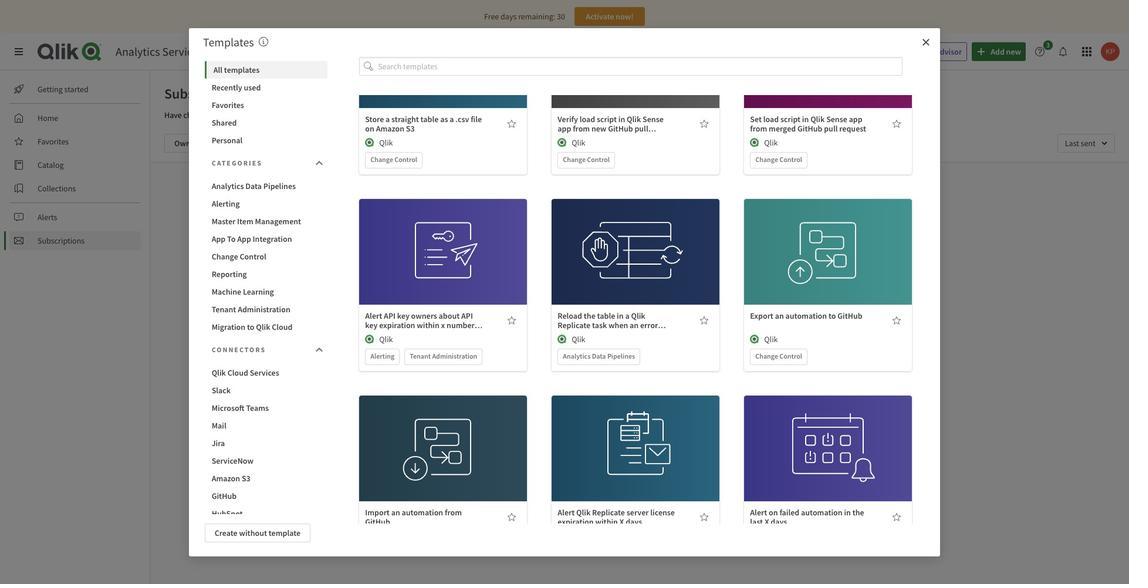 Task type: locate. For each thing, give the bounding box(es) containing it.
details for to
[[816, 260, 841, 270]]

you left can
[[353, 110, 365, 120]]

in
[[619, 114, 625, 125], [802, 114, 809, 125], [627, 286, 634, 297], [617, 311, 624, 321], [844, 507, 851, 518]]

in up processing
[[617, 311, 624, 321]]

x inside alert on failed automation in the last x days
[[765, 517, 769, 527]]

0 horizontal spatial analytics data pipelines
[[212, 181, 296, 191]]

use template button
[[407, 230, 480, 248], [599, 230, 673, 248], [792, 230, 865, 248], [407, 426, 480, 445], [599, 426, 673, 445], [792, 426, 865, 445]]

by
[[711, 263, 719, 274]]

in inside you do not have any subscriptions yet subscribe to a chart or sheet to receive it by email on a regular basis. click 'subscribe' on the chart or sheet in the app to get started.
[[627, 286, 634, 297]]

0 vertical spatial s3
[[406, 123, 415, 134]]

an right import
[[391, 507, 400, 518]]

script right verify
[[597, 114, 617, 125]]

request inside set load script in qlik sense app from merged github pull request
[[840, 123, 867, 134]]

amazon inside store a straight table as a .csv file on amazon s3
[[376, 123, 405, 134]]

amazon down "servicenow" in the bottom left of the page
[[212, 473, 240, 483]]

in right "merged"
[[802, 114, 809, 125]]

pipelines up alerting button
[[263, 181, 296, 191]]

master item management
[[212, 216, 301, 226]]

cloud down tenant administration button
[[272, 321, 293, 332]]

github inside import an automation from github
[[365, 517, 390, 527]]

2 vertical spatial table
[[656, 329, 675, 340]]

s3 down bundle
[[406, 123, 415, 134]]

automation right import
[[402, 507, 443, 518]]

sense down search templates text box
[[643, 114, 664, 125]]

0 horizontal spatial load
[[580, 114, 595, 125]]

0 horizontal spatial pull
[[635, 123, 648, 134]]

0 horizontal spatial sense
[[643, 114, 664, 125]]

favorites
[[212, 100, 244, 110], [38, 136, 69, 147]]

1 horizontal spatial api
[[461, 311, 473, 321]]

1 horizontal spatial amazon
[[376, 123, 405, 134]]

1 vertical spatial email
[[562, 275, 582, 285]]

straight
[[256, 110, 282, 120], [392, 114, 419, 125]]

home link
[[9, 109, 141, 127]]

2 vertical spatial or
[[598, 286, 605, 297]]

subscriptions up charts
[[164, 85, 247, 103]]

automation inside alert on failed automation in the last x days
[[801, 507, 843, 518]]

about
[[439, 311, 460, 321]]

1 horizontal spatial qlik image
[[558, 138, 567, 147]]

0 horizontal spatial an
[[391, 507, 400, 518]]

1 x from the left
[[620, 517, 624, 527]]

in for merged
[[802, 114, 809, 125]]

load right set
[[764, 114, 779, 125]]

script inside the verify load script in qlik sense app from new github pull request
[[597, 114, 617, 125]]

recently
[[212, 82, 242, 92]]

email right your
[[309, 110, 329, 120]]

in for when
[[617, 311, 624, 321]]

templates are pre-built automations that help you automate common business workflows. get started by selecting one of the pre-built templates or choose the blank canvas to build an automation from scratch. tooltip
[[259, 34, 268, 49]]

0 vertical spatial analytics data pipelines
[[212, 181, 296, 191]]

data inside button
[[246, 181, 262, 191]]

0 vertical spatial sheet
[[649, 263, 668, 274]]

microsoft teams button
[[205, 399, 328, 417]]

pull right "merged"
[[824, 123, 838, 134]]

categories button
[[205, 151, 328, 175]]

table
[[421, 114, 439, 125], [597, 311, 615, 321], [656, 329, 675, 340]]

api left 'of' on the left of the page
[[461, 311, 473, 321]]

Search text field
[[682, 42, 869, 61]]

sheets left into
[[453, 110, 475, 120]]

alert qlik replicate server license expiration within x days
[[558, 507, 675, 527]]

github inside the verify load script in qlik sense app from new github pull request
[[608, 123, 633, 134]]

home
[[38, 113, 58, 123]]

0 vertical spatial within
[[417, 320, 440, 331]]

0 vertical spatial table
[[421, 114, 439, 125]]

cloud inside button
[[228, 367, 248, 378]]

0 horizontal spatial data
[[246, 181, 262, 191]]

alert api key owners about api key expiration within x number of days.
[[365, 311, 483, 340]]

1 load from the left
[[580, 114, 595, 125]]

qlik image
[[558, 138, 567, 147], [365, 335, 375, 344]]

0 horizontal spatial within
[[417, 320, 440, 331]]

1 horizontal spatial favorites
[[212, 100, 244, 110]]

app right to
[[237, 233, 251, 244]]

from inside the verify load script in qlik sense app from new github pull request
[[573, 123, 590, 134]]

add to favorites image for store a straight table as a .csv file on amazon s3
[[507, 119, 517, 129]]

1 horizontal spatial replicate
[[592, 507, 625, 518]]

a right as
[[450, 114, 454, 125]]

within inside alert api key owners about api key expiration within x number of days.
[[417, 320, 440, 331]]

pipelines down processing
[[608, 352, 635, 361]]

from for set
[[750, 123, 767, 134]]

details button for owners
[[407, 255, 480, 274]]

qlik
[[627, 114, 641, 125], [811, 114, 825, 125], [379, 137, 393, 148], [572, 137, 586, 148], [765, 137, 778, 148], [631, 311, 646, 321], [256, 321, 270, 332], [379, 334, 393, 345], [572, 334, 586, 345], [765, 334, 778, 345], [212, 367, 226, 378], [577, 507, 591, 518]]

control down new
[[587, 155, 610, 164]]

migration to qlik cloud
[[212, 321, 293, 332]]

alerting down days.
[[371, 352, 395, 361]]

0 vertical spatial tenant administration
[[212, 304, 290, 314]]

add to favorites image
[[507, 119, 517, 129], [700, 119, 709, 129], [892, 119, 902, 129], [892, 316, 902, 325], [507, 513, 517, 522], [700, 513, 709, 522], [892, 513, 902, 522]]

2 pull from the left
[[824, 123, 838, 134]]

sheet up "click"
[[649, 263, 668, 274]]

data down the while
[[592, 352, 606, 361]]

within left x
[[417, 320, 440, 331]]

alert inside alert qlik replicate server license expiration within x days
[[558, 507, 575, 518]]

script
[[597, 114, 617, 125], [781, 114, 801, 125]]

subscriptions down alerts
[[38, 235, 85, 246]]

s3
[[406, 123, 415, 134], [242, 473, 250, 483]]

1 horizontal spatial app
[[648, 286, 662, 297]]

change control down store
[[371, 155, 417, 164]]

2 load from the left
[[764, 114, 779, 125]]

sent
[[239, 110, 254, 120]]

1 vertical spatial subscriptions
[[38, 235, 85, 246]]

app inside the verify load script in qlik sense app from new github pull request
[[558, 123, 571, 134]]

learning
[[243, 286, 274, 297]]

days
[[501, 11, 517, 22], [626, 517, 642, 527], [771, 517, 787, 527]]

1 horizontal spatial days
[[626, 517, 642, 527]]

services left templates
[[162, 44, 203, 59]]

request for set load script in qlik sense app from merged github pull request
[[840, 123, 867, 134]]

to
[[283, 110, 291, 120], [606, 263, 613, 274], [669, 263, 677, 274], [663, 286, 670, 297], [829, 311, 836, 321], [247, 321, 254, 332]]

expiration
[[379, 320, 415, 331], [558, 517, 594, 527]]

bundle
[[397, 110, 421, 120]]

sheets left sent
[[215, 110, 237, 120]]

you left do
[[569, 247, 584, 259]]

sense for verify load script in qlik sense app from new github pull request
[[643, 114, 664, 125]]

1 horizontal spatial cloud
[[272, 321, 293, 332]]

qlik image down set
[[750, 138, 760, 147]]

add to favorites image down "started."
[[700, 316, 709, 325]]

0 horizontal spatial qlik image
[[365, 335, 375, 344]]

regular
[[600, 275, 624, 285]]

from inside set load script in qlik sense app from merged github pull request
[[750, 123, 767, 134]]

qlik inside set load script in qlik sense app from merged github pull request
[[811, 114, 825, 125]]

request inside the verify load script in qlik sense app from new github pull request
[[558, 133, 585, 143]]

templates are pre-built automations that help you automate common business workflows. get started by selecting one of the pre-built templates or choose the blank canvas to build an automation from scratch. image
[[259, 37, 268, 46]]

a up regular
[[615, 263, 619, 274]]

1 horizontal spatial key
[[397, 311, 410, 321]]

0 horizontal spatial pipelines
[[263, 181, 296, 191]]

master
[[212, 216, 236, 226]]

1 vertical spatial sheet
[[607, 286, 626, 297]]

0 horizontal spatial request
[[558, 133, 585, 143]]

in right new
[[619, 114, 625, 125]]

automation right export
[[786, 311, 827, 321]]

1 script from the left
[[597, 114, 617, 125]]

2 x from the left
[[765, 517, 769, 527]]

on down have charts or sheets sent straight to your email inbox. you can also bundle multiple sheets into a quick and easy report.
[[365, 123, 374, 134]]

1 horizontal spatial x
[[765, 517, 769, 527]]

template for owners
[[435, 234, 467, 244]]

2 sheets from the left
[[453, 110, 475, 120]]

sense inside set load script in qlik sense app from merged github pull request
[[827, 114, 848, 125]]

change for new
[[563, 155, 586, 164]]

control for new
[[587, 155, 610, 164]]

0 horizontal spatial administration
[[238, 304, 290, 314]]

app left to
[[212, 233, 226, 244]]

1 vertical spatial chart
[[578, 286, 596, 297]]

alert inside alert on failed automation in the last x days
[[750, 507, 767, 518]]

add to favorites image for set load script in qlik sense app from merged github pull request
[[892, 119, 902, 129]]

sense inside the verify load script in qlik sense app from new github pull request
[[643, 114, 664, 125]]

1 sheets from the left
[[215, 110, 237, 120]]

1 vertical spatial s3
[[242, 473, 250, 483]]

use template for owners
[[420, 234, 467, 244]]

a
[[492, 110, 496, 120], [386, 114, 390, 125], [450, 114, 454, 125], [615, 263, 619, 274], [594, 275, 598, 285], [625, 311, 630, 321]]

0 vertical spatial favorites
[[212, 100, 244, 110]]

0 horizontal spatial sheets
[[215, 110, 237, 120]]

analytics data pipelines up alerting button
[[212, 181, 296, 191]]

1 add to favorites image from the left
[[507, 316, 517, 325]]

0 horizontal spatial s3
[[242, 473, 250, 483]]

change control for new
[[563, 155, 610, 164]]

amazon down also
[[376, 123, 405, 134]]

sense
[[643, 114, 664, 125], [827, 114, 848, 125]]

2 horizontal spatial days
[[771, 517, 787, 527]]

0 horizontal spatial amazon
[[212, 473, 240, 483]]

tenant down alert api key owners about api key expiration within x number of days.
[[410, 352, 431, 361]]

2 add to favorites image from the left
[[700, 316, 709, 325]]

in down basis.
[[627, 286, 634, 297]]

change control down to
[[212, 251, 266, 262]]

control down "merged"
[[780, 155, 803, 164]]

the
[[715, 275, 727, 285], [635, 286, 647, 297], [584, 311, 596, 321], [643, 329, 655, 340], [853, 507, 865, 518]]

template for automation
[[820, 430, 852, 441]]

microsoft
[[212, 402, 245, 413]]

alerting
[[212, 198, 240, 209], [371, 352, 395, 361]]

data up alerting button
[[246, 181, 262, 191]]

alert for alert api key owners about api key expiration within x number of days.
[[365, 311, 382, 321]]

1 horizontal spatial within
[[596, 517, 618, 527]]

email
[[309, 110, 329, 120], [562, 275, 582, 285]]

administration down machine learning button on the left of page
[[238, 304, 290, 314]]

change
[[371, 155, 393, 164], [563, 155, 586, 164], [756, 155, 778, 164], [212, 251, 238, 262], [756, 352, 778, 361]]

change down verify
[[563, 155, 586, 164]]

on down subscribe
[[583, 275, 592, 285]]

qlik image down store
[[365, 138, 375, 147]]

1 horizontal spatial request
[[840, 123, 867, 134]]

machine
[[212, 286, 241, 297]]

in inside "reload the table in a qlik replicate task when an error occurs while processing the table"
[[617, 311, 624, 321]]

1 horizontal spatial sheet
[[649, 263, 668, 274]]

control inside button
[[240, 251, 266, 262]]

0 vertical spatial or
[[206, 110, 214, 120]]

mail
[[212, 420, 226, 431]]

use for from
[[420, 430, 433, 441]]

details button for to
[[792, 255, 865, 274]]

1 horizontal spatial sense
[[827, 114, 848, 125]]

0 horizontal spatial you
[[353, 110, 365, 120]]

favorites up catalog
[[38, 136, 69, 147]]

close image
[[922, 37, 931, 47]]

0 horizontal spatial app
[[212, 233, 226, 244]]

script inside set load script in qlik sense app from merged github pull request
[[781, 114, 801, 125]]

all templates
[[213, 64, 260, 75]]

2 script from the left
[[781, 114, 801, 125]]

0 horizontal spatial app
[[558, 123, 571, 134]]

change down store
[[371, 155, 393, 164]]

you inside you do not have any subscriptions yet subscribe to a chart or sheet to receive it by email on a regular basis. click 'subscribe' on the chart or sheet in the app to get started.
[[569, 247, 584, 259]]

analytics inside button
[[212, 181, 244, 191]]

receive
[[678, 263, 703, 274]]

0 horizontal spatial x
[[620, 517, 624, 527]]

to inside button
[[247, 321, 254, 332]]

or up basis.
[[640, 263, 647, 274]]

an left the "error"
[[630, 320, 639, 331]]

1 vertical spatial administration
[[432, 352, 477, 361]]

in inside alert on failed automation in the last x days
[[844, 507, 851, 518]]

jira button
[[205, 434, 328, 452]]

services up slack button
[[250, 367, 279, 378]]

tenant administration up migration to qlik cloud
[[212, 304, 290, 314]]

script right set
[[781, 114, 801, 125]]

data
[[246, 181, 262, 191], [592, 352, 606, 361]]

cloud down connectors
[[228, 367, 248, 378]]

2 horizontal spatial alert
[[750, 507, 767, 518]]

tenant administration
[[212, 304, 290, 314], [410, 352, 477, 361]]

change for merged
[[756, 155, 778, 164]]

1 api from the left
[[384, 311, 396, 321]]

s3 inside button
[[242, 473, 250, 483]]

alerting up 'master' at the left top of page
[[212, 198, 240, 209]]

github inside set load script in qlik sense app from merged github pull request
[[798, 123, 823, 134]]

change control down export
[[756, 352, 803, 361]]

1 horizontal spatial pull
[[824, 123, 838, 134]]

x inside alert qlik replicate server license expiration within x days
[[620, 517, 624, 527]]

table left as
[[421, 114, 439, 125]]

0 horizontal spatial table
[[421, 114, 439, 125]]

s3 down "servicenow" in the bottom left of the page
[[242, 473, 250, 483]]

in inside the verify load script in qlik sense app from new github pull request
[[619, 114, 625, 125]]

0 horizontal spatial subscriptions
[[38, 235, 85, 246]]

s3 inside store a straight table as a .csv file on amazon s3
[[406, 123, 415, 134]]

not
[[598, 247, 611, 259]]

add to favorites image
[[507, 316, 517, 325], [700, 316, 709, 325]]

1 horizontal spatial email
[[562, 275, 582, 285]]

0 horizontal spatial cloud
[[228, 367, 248, 378]]

2 sense from the left
[[827, 114, 848, 125]]

amazon
[[376, 123, 405, 134], [212, 473, 240, 483]]

alert
[[365, 311, 382, 321], [558, 507, 575, 518], [750, 507, 767, 518]]

from inside import an automation from github
[[445, 507, 462, 518]]

qlik cloud services button
[[205, 364, 328, 381]]

1 pull from the left
[[635, 123, 648, 134]]

0 horizontal spatial or
[[206, 110, 214, 120]]

add to favorites image right 'of' on the left of the page
[[507, 316, 517, 325]]

table right processing
[[656, 329, 675, 340]]

1 horizontal spatial add to favorites image
[[700, 316, 709, 325]]

0 horizontal spatial favorites
[[38, 136, 69, 147]]

owners
[[411, 311, 437, 321]]

app inside set load script in qlik sense app from merged github pull request
[[849, 114, 863, 125]]

1 vertical spatial alerting
[[371, 352, 395, 361]]

now!
[[616, 11, 634, 22]]

subscriptions
[[164, 85, 247, 103], [38, 235, 85, 246]]

0 horizontal spatial tenant administration
[[212, 304, 290, 314]]

administration down number at the bottom left of page
[[432, 352, 477, 361]]

0 vertical spatial tenant
[[212, 304, 236, 314]]

within left server
[[596, 517, 618, 527]]

pull right new
[[635, 123, 648, 134]]

replicate
[[558, 320, 591, 331], [592, 507, 625, 518]]

1 horizontal spatial services
[[250, 367, 279, 378]]

use for server
[[613, 430, 626, 441]]

1 horizontal spatial alert
[[558, 507, 575, 518]]

tenant down machine
[[212, 304, 236, 314]]

0 vertical spatial chart
[[620, 263, 638, 274]]

1 sense from the left
[[643, 114, 664, 125]]

use template button for automation
[[792, 426, 865, 445]]

cloud inside button
[[272, 321, 293, 332]]

days right free
[[501, 11, 517, 22]]

template for server
[[627, 430, 659, 441]]

app
[[849, 114, 863, 125], [558, 123, 571, 134], [648, 286, 662, 297]]

use template button for in
[[599, 230, 673, 248]]

close sidebar menu image
[[14, 47, 23, 56]]

1 vertical spatial tenant
[[410, 352, 431, 361]]

0 horizontal spatial chart
[[578, 286, 596, 297]]

verify
[[558, 114, 578, 125]]

migration to qlik cloud button
[[205, 318, 328, 335]]

1 horizontal spatial sheets
[[453, 110, 475, 120]]

0 vertical spatial cloud
[[272, 321, 293, 332]]

change control inside button
[[212, 251, 266, 262]]

load right verify
[[580, 114, 595, 125]]

qlik image for verify load script in qlik sense app from new github pull request
[[558, 138, 567, 147]]

2 horizontal spatial analytics
[[563, 352, 591, 361]]

0 vertical spatial alerting
[[212, 198, 240, 209]]

1 vertical spatial analytics data pipelines
[[563, 352, 635, 361]]

use template for in
[[613, 234, 659, 244]]

automation inside import an automation from github
[[402, 507, 443, 518]]

replicate inside "reload the table in a qlik replicate task when an error occurs while processing the table"
[[558, 320, 591, 331]]

key
[[397, 311, 410, 321], [365, 320, 378, 331]]

machine learning button
[[205, 283, 328, 300]]

activate now! link
[[575, 7, 645, 26]]

change down export
[[756, 352, 778, 361]]

x left server
[[620, 517, 624, 527]]

table up the while
[[597, 311, 615, 321]]

servicenow
[[212, 455, 254, 466]]

tenant administration down x
[[410, 352, 477, 361]]

0 horizontal spatial alert
[[365, 311, 382, 321]]

1 vertical spatial qlik image
[[365, 335, 375, 344]]

yet
[[707, 247, 720, 259]]

add to favorites image for alert on failed automation in the last x days
[[892, 513, 902, 522]]

use template button for owners
[[407, 230, 480, 248]]

1 horizontal spatial data
[[592, 352, 606, 361]]

1 horizontal spatial analytics
[[212, 181, 244, 191]]

1 app from the left
[[212, 233, 226, 244]]

server
[[627, 507, 649, 518]]

replicate left task
[[558, 320, 591, 331]]

an right export
[[775, 311, 784, 321]]

straight right sent
[[256, 110, 282, 120]]

in right "failed"
[[844, 507, 851, 518]]

0 horizontal spatial from
[[445, 507, 462, 518]]

change down "merged"
[[756, 155, 778, 164]]

change control down new
[[563, 155, 610, 164]]

collections link
[[9, 179, 141, 198]]

2 horizontal spatial app
[[849, 114, 863, 125]]

subscribe
[[570, 263, 604, 274]]

1 vertical spatial tenant administration
[[410, 352, 477, 361]]

use
[[420, 234, 433, 244], [613, 234, 626, 244], [805, 234, 818, 244], [420, 430, 433, 441], [613, 430, 626, 441], [805, 430, 818, 441]]

x right last
[[765, 517, 769, 527]]

or down regular
[[598, 286, 605, 297]]

api up days.
[[384, 311, 396, 321]]

days inside alert on failed automation in the last x days
[[771, 517, 787, 527]]

report.
[[550, 110, 574, 120]]

create without template button
[[205, 523, 311, 542]]

1 vertical spatial favorites
[[38, 136, 69, 147]]

change up "reporting"
[[212, 251, 238, 262]]

days for alert qlik replicate server license expiration within x days
[[626, 517, 642, 527]]

script for new
[[597, 114, 617, 125]]

a right into
[[492, 110, 496, 120]]

pull inside set load script in qlik sense app from merged github pull request
[[824, 123, 838, 134]]

0 vertical spatial services
[[162, 44, 203, 59]]

1 vertical spatial services
[[250, 367, 279, 378]]

automation
[[786, 311, 827, 321], [402, 507, 443, 518], [801, 507, 843, 518]]

days right last
[[771, 517, 787, 527]]

x
[[620, 517, 624, 527], [765, 517, 769, 527]]

1 horizontal spatial pipelines
[[608, 352, 635, 361]]

sense right "merged"
[[827, 114, 848, 125]]

have
[[164, 110, 182, 120]]

0 vertical spatial pipelines
[[263, 181, 296, 191]]

use for in
[[613, 234, 626, 244]]

within
[[417, 320, 440, 331], [596, 517, 618, 527]]

1 horizontal spatial load
[[764, 114, 779, 125]]

sheet down regular
[[607, 286, 626, 297]]

expiration inside alert qlik replicate server license expiration within x days
[[558, 517, 594, 527]]

to
[[227, 233, 236, 244]]

use template for automation
[[805, 430, 852, 441]]

alert inside alert api key owners about api key expiration within x number of days.
[[365, 311, 382, 321]]

0 horizontal spatial services
[[162, 44, 203, 59]]

an inside import an automation from github
[[391, 507, 400, 518]]

templates
[[224, 64, 260, 75]]

shared button
[[205, 114, 328, 131]]

1 horizontal spatial script
[[781, 114, 801, 125]]

in inside set load script in qlik sense app from merged github pull request
[[802, 114, 809, 125]]

1 horizontal spatial subscriptions
[[164, 85, 247, 103]]

days inside alert qlik replicate server license expiration within x days
[[626, 517, 642, 527]]

load inside set load script in qlik sense app from merged github pull request
[[764, 114, 779, 125]]

1 horizontal spatial from
[[573, 123, 590, 134]]

straight inside store a straight table as a .csv file on amazon s3
[[392, 114, 419, 125]]

automation right "failed"
[[801, 507, 843, 518]]

store
[[365, 114, 384, 125]]

without
[[239, 527, 267, 538]]

subscriptions inside navigation pane element
[[38, 235, 85, 246]]

control down app to app integration
[[240, 251, 266, 262]]

qlik image down reload
[[558, 335, 567, 344]]

favorites button
[[205, 96, 328, 114]]

control
[[395, 155, 417, 164], [587, 155, 610, 164], [780, 155, 803, 164], [240, 251, 266, 262], [780, 352, 803, 361]]

chart down subscribe
[[578, 286, 596, 297]]

straight right store
[[392, 114, 419, 125]]

the inside alert on failed automation in the last x days
[[853, 507, 865, 518]]

0 horizontal spatial sheet
[[607, 286, 626, 297]]

a up processing
[[625, 311, 630, 321]]

control down store a straight table as a .csv file on amazon s3
[[395, 155, 417, 164]]

details button for server
[[599, 452, 673, 471]]

1 vertical spatial amazon
[[212, 473, 240, 483]]

basis.
[[626, 275, 645, 285]]

2 api from the left
[[461, 311, 473, 321]]

qlik image
[[365, 138, 375, 147], [750, 138, 760, 147], [558, 335, 567, 344], [750, 335, 760, 344]]

pull for verify load script in qlik sense app from new github pull request
[[635, 123, 648, 134]]

0 horizontal spatial straight
[[256, 110, 282, 120]]

use for owners
[[420, 234, 433, 244]]

chart up basis.
[[620, 263, 638, 274]]

pull inside the verify load script in qlik sense app from new github pull request
[[635, 123, 648, 134]]

alert for alert on failed automation in the last x days
[[750, 507, 767, 518]]

load inside the verify load script in qlik sense app from new github pull request
[[580, 114, 595, 125]]

or right charts
[[206, 110, 214, 120]]

replicate left server
[[592, 507, 625, 518]]

use template button for from
[[407, 426, 480, 445]]

days for alert on failed automation in the last x days
[[771, 517, 787, 527]]



Task type: describe. For each thing, give the bounding box(es) containing it.
use template button for server
[[599, 426, 673, 445]]

add to favorites image for reload the table in a qlik replicate task when an error occurs while processing the table
[[700, 316, 709, 325]]

catalog link
[[9, 156, 141, 174]]

file
[[471, 114, 482, 125]]

number
[[447, 320, 475, 331]]

use template for to
[[805, 234, 852, 244]]

task
[[592, 320, 607, 331]]

management
[[255, 216, 301, 226]]

replicate inside alert qlik replicate server license expiration within x days
[[592, 507, 625, 518]]

on inside alert on failed automation in the last x days
[[769, 507, 778, 518]]

control for on
[[395, 155, 417, 164]]

app to app integration
[[212, 233, 292, 244]]

personal button
[[205, 131, 328, 149]]

use template button for to
[[792, 230, 865, 248]]

add to favorites image for alert api key owners about api key expiration within x number of days.
[[507, 316, 517, 325]]

set
[[750, 114, 762, 125]]

automation for to
[[786, 311, 827, 321]]

github button
[[205, 487, 328, 505]]

details for server
[[624, 456, 648, 467]]

have
[[613, 247, 633, 259]]

subscriptions
[[651, 247, 706, 259]]

details for owners
[[431, 260, 455, 270]]

use template for from
[[420, 430, 467, 441]]

import
[[365, 507, 390, 518]]

alerting inside button
[[212, 198, 240, 209]]

favorites link
[[9, 132, 141, 151]]

hubspot button
[[205, 505, 328, 522]]

your
[[292, 110, 308, 120]]

change control for on
[[371, 155, 417, 164]]

also
[[381, 110, 395, 120]]

load for new
[[580, 114, 595, 125]]

import an automation from github
[[365, 507, 462, 527]]

while
[[583, 329, 602, 340]]

0 vertical spatial analytics
[[116, 44, 160, 59]]

email inside you do not have any subscriptions yet subscribe to a chart or sheet to receive it by email on a regular basis. click 'subscribe' on the chart or sheet in the app to get started.
[[562, 275, 582, 285]]

change for on
[[371, 155, 393, 164]]

qlik inside qlik cloud services button
[[212, 367, 226, 378]]

teams
[[246, 402, 269, 413]]

in for new
[[619, 114, 625, 125]]

from for verify
[[573, 123, 590, 134]]

error
[[640, 320, 658, 331]]

days.
[[365, 329, 384, 340]]

1 vertical spatial table
[[597, 311, 615, 321]]

create without template
[[215, 527, 301, 538]]

on down it
[[705, 275, 714, 285]]

any
[[635, 247, 649, 259]]

1 horizontal spatial alerting
[[371, 352, 395, 361]]

1 horizontal spatial or
[[598, 286, 605, 297]]

connectors
[[212, 345, 266, 354]]

1 horizontal spatial tenant administration
[[410, 352, 477, 361]]

can
[[367, 110, 379, 120]]

slack
[[212, 385, 231, 395]]

getting started link
[[9, 80, 141, 99]]

administration inside button
[[238, 304, 290, 314]]

set load script in qlik sense app from merged github pull request
[[750, 114, 867, 134]]

sense for set load script in qlik sense app from merged github pull request
[[827, 114, 848, 125]]

analytics services
[[116, 44, 203, 59]]

add to favorites image for export an automation to github
[[892, 316, 902, 325]]

analytics data pipelines inside button
[[212, 181, 296, 191]]

new
[[592, 123, 607, 134]]

template for from
[[435, 430, 467, 441]]

amazon s3 button
[[205, 469, 328, 487]]

qlik inside "reload the table in a qlik replicate task when an error occurs while processing the table"
[[631, 311, 646, 321]]

verify load script in qlik sense app from new github pull request
[[558, 114, 664, 143]]

analytics data pipelines button
[[205, 177, 328, 195]]

navigation pane element
[[0, 75, 150, 255]]

alert for alert qlik replicate server license expiration within x days
[[558, 507, 575, 518]]

hubspot
[[212, 508, 243, 519]]

add to favorites image for alert qlik replicate server license expiration within x days
[[700, 513, 709, 522]]

tenant administration button
[[205, 300, 328, 318]]

export
[[750, 311, 774, 321]]

alert on failed automation in the last x days
[[750, 507, 865, 527]]

failed
[[780, 507, 800, 518]]

tenant inside button
[[212, 304, 236, 314]]

services inside button
[[250, 367, 279, 378]]

you do not have any subscriptions yet subscribe to a chart or sheet to receive it by email on a regular basis. click 'subscribe' on the chart or sheet in the app to get started.
[[562, 247, 727, 297]]

app inside you do not have any subscriptions yet subscribe to a chart or sheet to receive it by email on a regular basis. click 'subscribe' on the chart or sheet in the app to get started.
[[648, 286, 662, 297]]

getting
[[38, 84, 63, 95]]

reload the table in a qlik replicate task when an error occurs while processing the table
[[558, 311, 675, 340]]

2 vertical spatial analytics
[[563, 352, 591, 361]]

1 horizontal spatial administration
[[432, 352, 477, 361]]

alerting button
[[205, 195, 328, 212]]

getting started
[[38, 84, 89, 95]]

jira
[[212, 438, 225, 448]]

qlik cloud services
[[212, 367, 279, 378]]

an for export an automation to github
[[775, 311, 784, 321]]

tenant administration inside button
[[212, 304, 290, 314]]

ask insight advisor
[[895, 46, 962, 57]]

pipelines inside analytics data pipelines button
[[263, 181, 296, 191]]

30
[[557, 11, 565, 22]]

change control for merged
[[756, 155, 803, 164]]

all
[[213, 64, 223, 75]]

x for last
[[765, 517, 769, 527]]

control for merged
[[780, 155, 803, 164]]

reporting button
[[205, 265, 328, 283]]

details for automation
[[816, 456, 841, 467]]

qlik image for set load script in qlik sense app from merged github pull request
[[750, 138, 760, 147]]

analytics services element
[[116, 44, 203, 59]]

2 horizontal spatial or
[[640, 263, 647, 274]]

expiration inside alert api key owners about api key expiration within x number of days.
[[379, 320, 415, 331]]

a inside "reload the table in a qlik replicate task when an error occurs while processing the table"
[[625, 311, 630, 321]]

a down subscribe
[[594, 275, 598, 285]]

Search templates text field
[[378, 57, 903, 76]]

qlik image for export an automation to github
[[750, 335, 760, 344]]

qlik inside the verify load script in qlik sense app from new github pull request
[[627, 114, 641, 125]]

pull for set load script in qlik sense app from merged github pull request
[[824, 123, 838, 134]]

use for automation
[[805, 430, 818, 441]]

0 vertical spatial email
[[309, 110, 329, 120]]

x for within
[[620, 517, 624, 527]]

master item management button
[[205, 212, 328, 230]]

alerts
[[38, 212, 57, 222]]

add to favorites image for verify load script in qlik sense app from new github pull request
[[700, 119, 709, 129]]

started.
[[685, 286, 711, 297]]

template for to
[[820, 234, 852, 244]]

change inside button
[[212, 251, 238, 262]]

0 vertical spatial subscriptions
[[164, 85, 247, 103]]

last sent image
[[1058, 134, 1115, 153]]

add to favorites image for import an automation from github
[[507, 513, 517, 522]]

charts
[[183, 110, 205, 120]]

github inside github button
[[212, 490, 237, 501]]

2 horizontal spatial table
[[656, 329, 675, 340]]

last
[[750, 517, 763, 527]]

when
[[609, 320, 628, 331]]

x
[[441, 320, 445, 331]]

item
[[237, 216, 253, 226]]

details button for from
[[407, 452, 480, 471]]

subscriptions link
[[9, 231, 141, 250]]

qlik inside alert qlik replicate server license expiration within x days
[[577, 507, 591, 518]]

within inside alert qlik replicate server license expiration within x days
[[596, 517, 618, 527]]

activate now!
[[586, 11, 634, 22]]

it
[[704, 263, 709, 274]]

all templates button
[[205, 61, 328, 78]]

on inside store a straight table as a .csv file on amazon s3
[[365, 123, 374, 134]]

mail button
[[205, 417, 328, 434]]

machine learning
[[212, 286, 274, 297]]

0 horizontal spatial key
[[365, 320, 378, 331]]

used
[[244, 82, 261, 92]]

request for verify load script in qlik sense app from new github pull request
[[558, 133, 585, 143]]

control down export an automation to github
[[780, 352, 803, 361]]

details button for automation
[[792, 452, 865, 471]]

filters region
[[150, 124, 1129, 162]]

app for set load script in qlik sense app from merged github pull request
[[849, 114, 863, 125]]

details button for in
[[599, 255, 673, 274]]

qlik image for alert api key owners about api key expiration within x number of days.
[[365, 335, 375, 344]]

an for import an automation from github
[[391, 507, 400, 518]]

app for verify load script in qlik sense app from new github pull request
[[558, 123, 571, 134]]

2 app from the left
[[237, 233, 251, 244]]

load for merged
[[764, 114, 779, 125]]

qlik image for reload the table in a qlik replicate task when an error occurs while processing the table
[[558, 335, 567, 344]]

automation for from
[[402, 507, 443, 518]]

1 horizontal spatial tenant
[[410, 352, 431, 361]]

free
[[484, 11, 499, 22]]

qlik image for store a straight table as a .csv file on amazon s3
[[365, 138, 375, 147]]

details for from
[[431, 456, 455, 467]]

table inside store a straight table as a .csv file on amazon s3
[[421, 114, 439, 125]]

easy
[[533, 110, 549, 120]]

advisor
[[936, 46, 962, 57]]

template for in
[[627, 234, 659, 244]]

0 vertical spatial you
[[353, 110, 365, 120]]

amazon inside button
[[212, 473, 240, 483]]

as
[[440, 114, 448, 125]]

1 horizontal spatial analytics data pipelines
[[563, 352, 635, 361]]

an inside "reload the table in a qlik replicate task when an error occurs while processing the table"
[[630, 320, 639, 331]]

app to app integration button
[[205, 230, 328, 247]]

favorites inside navigation pane element
[[38, 136, 69, 147]]

click
[[647, 275, 663, 285]]

slack button
[[205, 381, 328, 399]]

1 vertical spatial pipelines
[[608, 352, 635, 361]]

a right store
[[386, 114, 390, 125]]

multiple
[[423, 110, 452, 120]]

0 horizontal spatial days
[[501, 11, 517, 22]]

ask
[[895, 46, 908, 57]]

script for merged
[[781, 114, 801, 125]]

integration
[[253, 233, 292, 244]]

servicenow button
[[205, 452, 328, 469]]

details for in
[[624, 260, 648, 270]]

favorites inside button
[[212, 100, 244, 110]]

qlik inside migration to qlik cloud button
[[256, 321, 270, 332]]

use for to
[[805, 234, 818, 244]]

connectors button
[[205, 338, 328, 361]]

reporting
[[212, 269, 247, 279]]

reload
[[558, 311, 582, 321]]

use template for server
[[613, 430, 659, 441]]

and
[[519, 110, 532, 120]]

template inside button
[[269, 527, 301, 538]]

1 horizontal spatial chart
[[620, 263, 638, 274]]

do
[[586, 247, 596, 259]]



Task type: vqa. For each thing, say whether or not it's contained in the screenshot.
SCRIPT within the 'Verify load script in Qlik Sense app from new GitHub pull request'
yes



